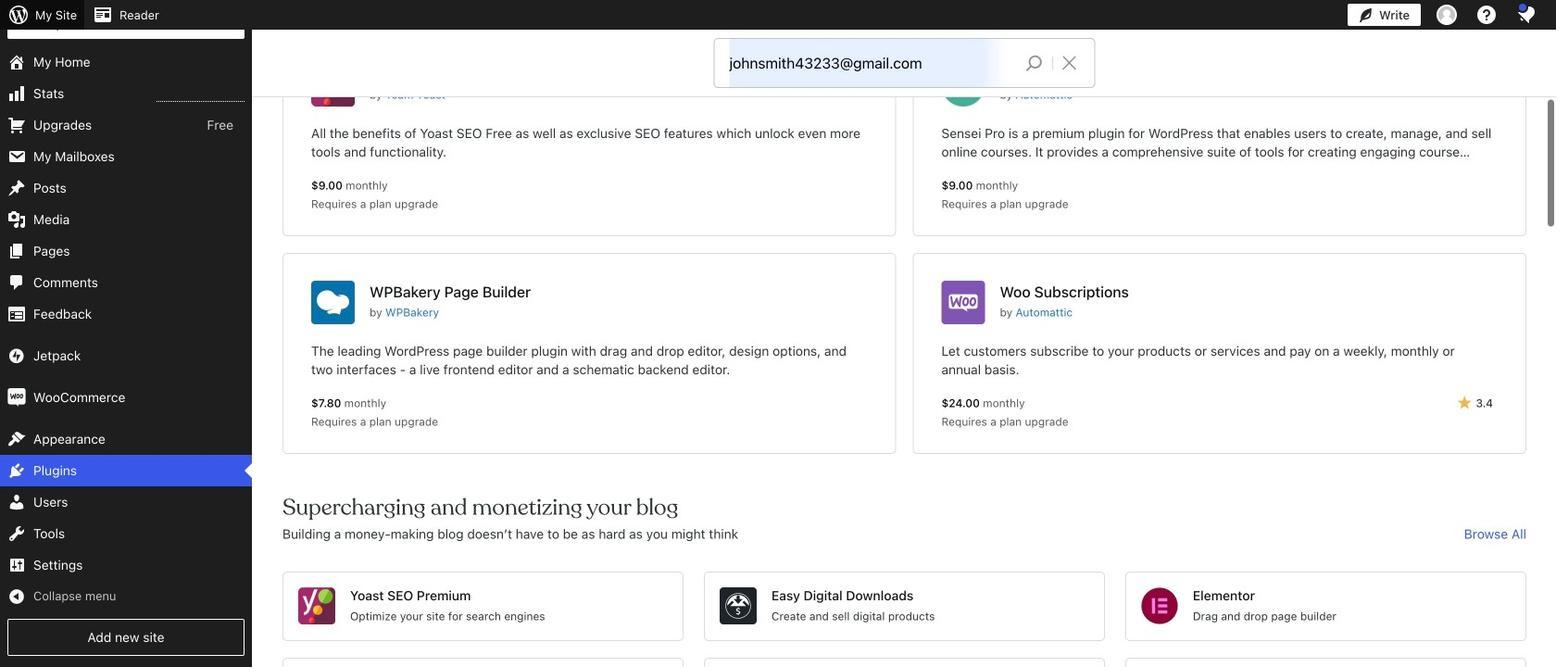 Task type: vqa. For each thing, say whether or not it's contained in the screenshot.
the topmost img
yes



Task type: describe. For each thing, give the bounding box(es) containing it.
open search image
[[1011, 50, 1058, 76]]

highest hourly views 0 image
[[157, 90, 245, 102]]

close search image
[[1047, 52, 1093, 74]]

manage your notifications image
[[1516, 4, 1538, 26]]



Task type: locate. For each thing, give the bounding box(es) containing it.
my profile image
[[1437, 5, 1457, 25]]

0 vertical spatial img image
[[7, 347, 26, 365]]

Search search field
[[730, 39, 1011, 87]]

2 img image from the top
[[7, 388, 26, 407]]

1 vertical spatial img image
[[7, 388, 26, 407]]

plugin icon image
[[311, 63, 355, 107], [942, 63, 985, 107], [311, 281, 355, 324], [942, 281, 985, 324], [298, 587, 335, 624], [720, 587, 757, 624], [1141, 587, 1178, 624]]

help image
[[1476, 4, 1498, 26]]

None search field
[[715, 39, 1095, 87]]

img image
[[7, 347, 26, 365], [7, 388, 26, 407]]

1 img image from the top
[[7, 347, 26, 365]]



